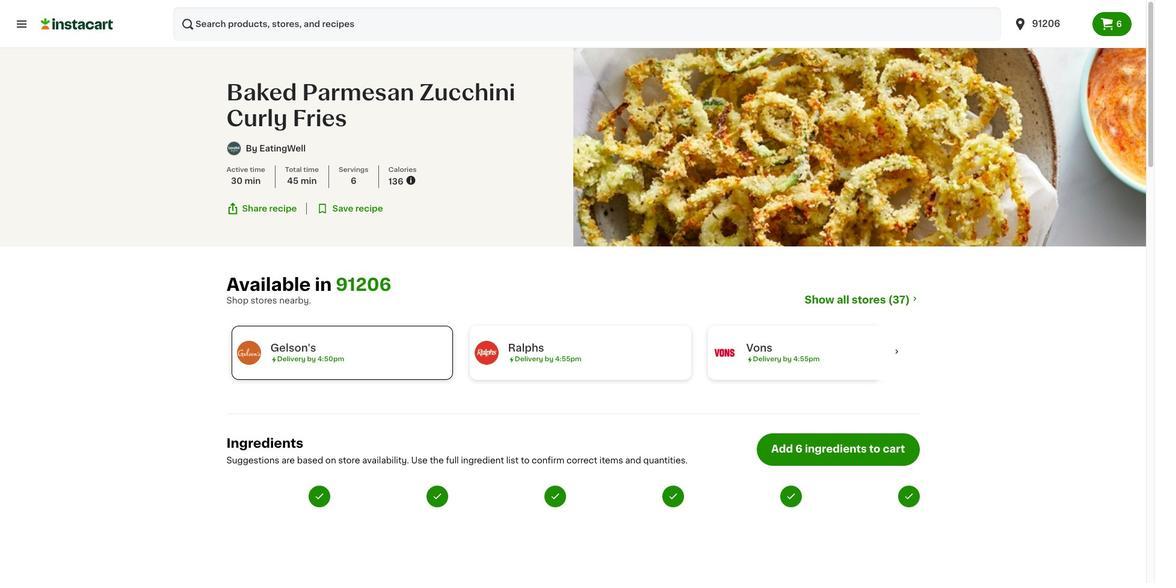 Task type: vqa. For each thing, say whether or not it's contained in the screenshot.


Task type: locate. For each thing, give the bounding box(es) containing it.
unselect item image down cart on the bottom of page
[[903, 491, 914, 502]]

2 delivery by 4:55pm from the left
[[753, 356, 820, 363]]

all
[[837, 295, 849, 305]]

2 horizontal spatial unselect item image
[[550, 491, 560, 502]]

1 91206 button from the left
[[1006, 7, 1092, 41]]

1 vertical spatial to
[[521, 457, 530, 465]]

available
[[227, 276, 311, 294]]

None search field
[[173, 7, 1001, 41]]

2 min from the left
[[301, 177, 317, 186]]

unselect item image down confirm in the left bottom of the page
[[550, 491, 560, 502]]

1 by from the left
[[307, 356, 316, 363]]

0 vertical spatial 6
[[1116, 20, 1122, 28]]

baked parmesan zucchini curly fries
[[227, 82, 515, 130]]

0 vertical spatial to
[[869, 445, 880, 454]]

time right active
[[250, 167, 265, 174]]

2 time from the left
[[303, 167, 319, 174]]

2 horizontal spatial by
[[783, 356, 792, 363]]

4:55pm
[[555, 356, 582, 363], [793, 356, 820, 363]]

baked parmesan zucchini curly fries image
[[573, 48, 1146, 247]]

0 horizontal spatial delivery by 4:55pm
[[515, 356, 582, 363]]

recipe right share
[[269, 204, 297, 213]]

1 delivery from the left
[[277, 356, 305, 363]]

to
[[869, 445, 880, 454], [521, 457, 530, 465]]

1 horizontal spatial delivery by 4:55pm
[[753, 356, 820, 363]]

delivery down the gelson's
[[277, 356, 305, 363]]

1 horizontal spatial 6
[[795, 445, 802, 454]]

recipe right save
[[355, 204, 383, 213]]

servings
[[339, 167, 368, 174]]

2 4:55pm from the left
[[793, 356, 820, 363]]

0 horizontal spatial min
[[245, 177, 261, 186]]

0 horizontal spatial 6
[[351, 177, 356, 186]]

availability.
[[362, 457, 409, 465]]

unselect item image
[[314, 491, 325, 502], [432, 491, 442, 502], [550, 491, 560, 502]]

1 unselect item image from the left
[[667, 491, 678, 502]]

3 by from the left
[[783, 356, 792, 363]]

delivery for gelson's
[[277, 356, 305, 363]]

91206 inside available in 91206 shop stores nearby.
[[336, 276, 391, 294]]

0 horizontal spatial 91206
[[336, 276, 391, 294]]

suggestions
[[227, 457, 279, 465]]

1 time from the left
[[250, 167, 265, 174]]

delivery for ralphs
[[515, 356, 543, 363]]

to right the list at the bottom left of the page
[[521, 457, 530, 465]]

show all stores (37) button
[[805, 294, 920, 307]]

1 horizontal spatial 91206
[[1032, 19, 1060, 28]]

1 horizontal spatial 4:55pm
[[793, 356, 820, 363]]

1 horizontal spatial unselect item image
[[785, 491, 796, 502]]

time inside active time 30 min
[[250, 167, 265, 174]]

stores right all
[[852, 295, 886, 305]]

add
[[771, 445, 793, 454]]

1 vertical spatial 6
[[351, 177, 356, 186]]

delivery down ralphs in the left bottom of the page
[[515, 356, 543, 363]]

store
[[338, 457, 360, 465]]

unselect item image down add at right bottom
[[785, 491, 796, 502]]

2 unselect item image from the left
[[785, 491, 796, 502]]

0 horizontal spatial stores
[[251, 297, 277, 305]]

recipe for share recipe
[[269, 204, 297, 213]]

curly
[[227, 108, 288, 130]]

0 horizontal spatial by
[[307, 356, 316, 363]]

min inside active time 30 min
[[245, 177, 261, 186]]

by for ralphs
[[545, 356, 553, 363]]

delivery by 4:55pm
[[515, 356, 582, 363], [753, 356, 820, 363]]

2 horizontal spatial unselect item image
[[903, 491, 914, 502]]

91206
[[1032, 19, 1060, 28], [336, 276, 391, 294]]

3 unselect item image from the left
[[903, 491, 914, 502]]

2 horizontal spatial delivery
[[753, 356, 781, 363]]

delivery by 4:55pm down vons
[[753, 356, 820, 363]]

share recipe button
[[227, 203, 297, 215]]

min right 45
[[301, 177, 317, 186]]

min inside the total time 45 min
[[301, 177, 317, 186]]

delivery
[[277, 356, 305, 363], [515, 356, 543, 363], [753, 356, 781, 363]]

by eatingwell
[[246, 145, 306, 153]]

time inside the total time 45 min
[[303, 167, 319, 174]]

save
[[332, 204, 353, 213]]

delivery by 4:55pm down ralphs in the left bottom of the page
[[515, 356, 582, 363]]

3 unselect item image from the left
[[550, 491, 560, 502]]

91206 button
[[1006, 7, 1092, 41], [1013, 7, 1085, 41]]

2 vertical spatial 6
[[795, 445, 802, 454]]

share
[[242, 204, 267, 213]]

1 horizontal spatial delivery
[[515, 356, 543, 363]]

available in 91206 shop stores nearby.
[[227, 276, 391, 305]]

6 inside button
[[795, 445, 802, 454]]

stores down available
[[251, 297, 277, 305]]

1 recipe from the left
[[269, 204, 297, 213]]

and
[[625, 457, 641, 465]]

by for gelson's
[[307, 356, 316, 363]]

6 inside servings 6
[[351, 177, 356, 186]]

vons
[[746, 344, 772, 353]]

1 horizontal spatial to
[[869, 445, 880, 454]]

6
[[1116, 20, 1122, 28], [351, 177, 356, 186], [795, 445, 802, 454]]

by
[[307, 356, 316, 363], [545, 356, 553, 363], [783, 356, 792, 363]]

product group
[[227, 486, 330, 584], [344, 486, 448, 584], [462, 486, 566, 584], [580, 486, 684, 584], [698, 486, 802, 584], [816, 486, 920, 584]]

the
[[430, 457, 444, 465]]

nearby.
[[279, 297, 311, 305]]

45
[[287, 177, 299, 186]]

1 4:55pm from the left
[[555, 356, 582, 363]]

unselect item image down the based
[[314, 491, 325, 502]]

stores
[[852, 295, 886, 305], [251, 297, 277, 305]]

save recipe button
[[317, 203, 383, 215]]

unselect item image down quantities.
[[667, 491, 678, 502]]

time
[[250, 167, 265, 174], [303, 167, 319, 174]]

1 horizontal spatial stores
[[852, 295, 886, 305]]

0 vertical spatial 91206
[[1032, 19, 1060, 28]]

1 unselect item image from the left
[[314, 491, 325, 502]]

0 horizontal spatial 4:55pm
[[555, 356, 582, 363]]

136
[[388, 178, 403, 186]]

calories
[[388, 167, 417, 174]]

delivery by 4:55pm for vons
[[753, 356, 820, 363]]

0 horizontal spatial time
[[250, 167, 265, 174]]

1 horizontal spatial min
[[301, 177, 317, 186]]

2 by from the left
[[545, 356, 553, 363]]

91206 button
[[336, 276, 391, 295]]

unselect item image
[[667, 491, 678, 502], [785, 491, 796, 502], [903, 491, 914, 502]]

4:50pm
[[317, 356, 344, 363]]

ingredients
[[805, 445, 867, 454]]

parmesan
[[302, 82, 414, 104]]

active time 30 min
[[227, 167, 265, 186]]

0 horizontal spatial unselect item image
[[667, 491, 678, 502]]

3 delivery from the left
[[753, 356, 781, 363]]

in
[[315, 276, 332, 294]]

2 delivery from the left
[[515, 356, 543, 363]]

2 product group from the left
[[344, 486, 448, 584]]

1 horizontal spatial by
[[545, 356, 553, 363]]

to left cart on the bottom of page
[[869, 445, 880, 454]]

0 horizontal spatial unselect item image
[[314, 491, 325, 502]]

1 vertical spatial 91206
[[336, 276, 391, 294]]

unselect item image down the
[[432, 491, 442, 502]]

0 horizontal spatial recipe
[[269, 204, 297, 213]]

2 91206 button from the left
[[1013, 7, 1085, 41]]

2 horizontal spatial 6
[[1116, 20, 1122, 28]]

recipe
[[269, 204, 297, 213], [355, 204, 383, 213]]

stores inside button
[[852, 295, 886, 305]]

time right total
[[303, 167, 319, 174]]

1 delivery by 4:55pm from the left
[[515, 356, 582, 363]]

1 horizontal spatial recipe
[[355, 204, 383, 213]]

2 recipe from the left
[[355, 204, 383, 213]]

stores inside available in 91206 shop stores nearby.
[[251, 297, 277, 305]]

ralphs
[[508, 344, 544, 353]]

6 for servings 6
[[351, 177, 356, 186]]

min right 30
[[245, 177, 261, 186]]

1 horizontal spatial time
[[303, 167, 319, 174]]

by
[[246, 145, 257, 153]]

1 min from the left
[[245, 177, 261, 186]]

min
[[245, 177, 261, 186], [301, 177, 317, 186]]

(37)
[[888, 295, 910, 305]]

delivery down vons
[[753, 356, 781, 363]]

1 horizontal spatial unselect item image
[[432, 491, 442, 502]]

0 horizontal spatial delivery
[[277, 356, 305, 363]]

instacart logo image
[[41, 17, 113, 31]]



Task type: describe. For each thing, give the bounding box(es) containing it.
6 button
[[1092, 12, 1132, 36]]

recipe for save recipe
[[355, 204, 383, 213]]

total
[[285, 167, 302, 174]]

correct
[[567, 457, 597, 465]]

min for 45 min
[[301, 177, 317, 186]]

gelson's image
[[237, 341, 261, 365]]

quantities.
[[643, 457, 688, 465]]

5 product group from the left
[[698, 486, 802, 584]]

4:55pm for vons
[[793, 356, 820, 363]]

save recipe
[[332, 204, 383, 213]]

to inside button
[[869, 445, 880, 454]]

use
[[411, 457, 428, 465]]

ralphs image
[[474, 341, 498, 365]]

baked
[[227, 82, 297, 104]]

eatingwell
[[259, 145, 306, 153]]

add 6 ingredients to cart
[[771, 445, 905, 454]]

active
[[227, 167, 248, 174]]

suggestions are based on store availability. use the full ingredient list to confirm correct items and quantities.
[[227, 457, 688, 465]]

vons image
[[713, 341, 737, 365]]

are
[[282, 457, 295, 465]]

delivery by 4:55pm for ralphs
[[515, 356, 582, 363]]

gelson's
[[270, 344, 316, 353]]

servings 6
[[339, 167, 368, 186]]

0 horizontal spatial to
[[521, 457, 530, 465]]

time for 30 min
[[250, 167, 265, 174]]

items
[[599, 457, 623, 465]]

min for 30 min
[[245, 177, 261, 186]]

6 product group from the left
[[816, 486, 920, 584]]

91206 inside popup button
[[1032, 19, 1060, 28]]

4:55pm for ralphs
[[555, 356, 582, 363]]

delivery by 4:50pm
[[277, 356, 344, 363]]

shop
[[227, 297, 248, 305]]

fries
[[293, 108, 347, 130]]

1 product group from the left
[[227, 486, 330, 584]]

Search field
[[173, 7, 1001, 41]]

zucchini
[[420, 82, 515, 104]]

list
[[506, 457, 519, 465]]

based
[[297, 457, 323, 465]]

show all stores (37)
[[805, 295, 910, 305]]

time for 45 min
[[303, 167, 319, 174]]

share recipe
[[242, 204, 297, 213]]

3 product group from the left
[[462, 486, 566, 584]]

4 product group from the left
[[580, 486, 684, 584]]

30
[[231, 177, 242, 186]]

delivery for vons
[[753, 356, 781, 363]]

2 unselect item image from the left
[[432, 491, 442, 502]]

6 for add 6 ingredients to cart
[[795, 445, 802, 454]]

show
[[805, 295, 834, 305]]

add 6 ingredients to cart button
[[757, 434, 920, 466]]

cart
[[883, 445, 905, 454]]

by for vons
[[783, 356, 792, 363]]

on
[[325, 457, 336, 465]]

total time 45 min
[[285, 167, 319, 186]]

6 inside 'button'
[[1116, 20, 1122, 28]]

full
[[446, 457, 459, 465]]

ingredient
[[461, 457, 504, 465]]

confirm
[[532, 457, 564, 465]]



